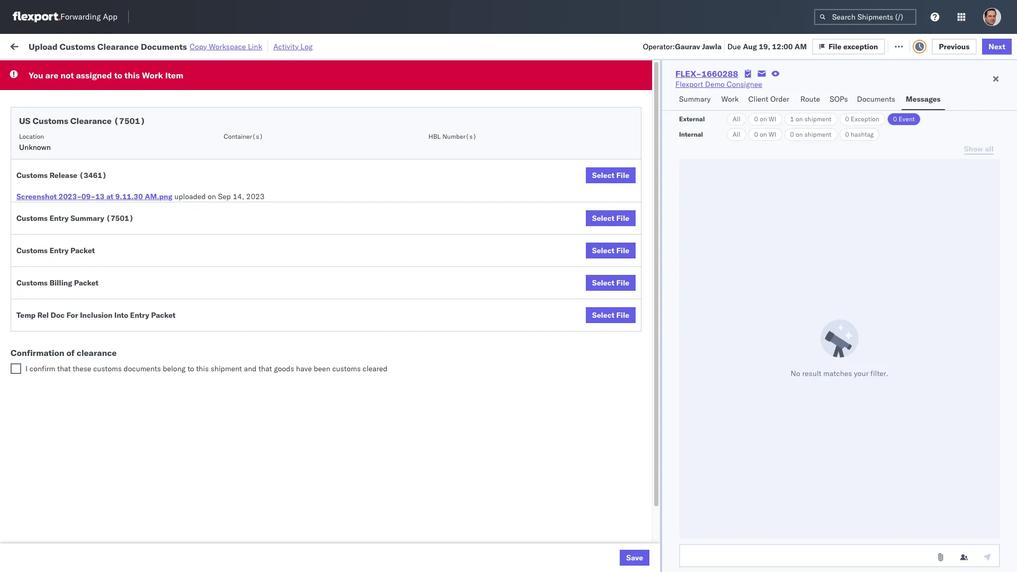 Task type: vqa. For each thing, say whether or not it's contained in the screenshot.


Task type: locate. For each thing, give the bounding box(es) containing it.
select file for customs release (3461)
[[592, 171, 630, 180]]

operator: gaurav jawla
[[643, 42, 722, 51]]

2 test123456 from the top
[[762, 130, 807, 139]]

work right import
[[116, 41, 134, 51]]

2 wi from the top
[[769, 130, 777, 138]]

previous
[[939, 42, 970, 51]]

0 vertical spatial flex-2130384
[[617, 456, 672, 466]]

2 schedule pickup from los angeles, ca link from the top
[[24, 152, 155, 162]]

hlxu8034992 for gaurav jawla
[[802, 106, 854, 116]]

schedule pickup from los angeles, ca button up (3461)
[[24, 152, 155, 164]]

1 vertical spatial this
[[196, 364, 209, 374]]

delivery for maeu9408431
[[58, 362, 85, 372]]

4 ocean fcl from the top
[[342, 223, 379, 232]]

appointment up us customs clearance (7501)
[[87, 106, 130, 115]]

1 select from the top
[[592, 171, 615, 180]]

delivery for test123456
[[58, 106, 85, 115]]

23, right jan
[[243, 363, 254, 372]]

Search Work text field
[[661, 38, 776, 54]]

file for customs billing packet
[[617, 278, 630, 288]]

that down confirmation of clearance
[[57, 364, 71, 374]]

ceau7522281, down container numbers button
[[689, 106, 744, 116]]

0 horizontal spatial at
[[106, 192, 114, 201]]

pickup inside "schedule pickup from rotterdam, netherlands"
[[58, 380, 81, 390]]

documents for upload customs clearance documents copy workspace link
[[141, 41, 187, 52]]

flex-1662119 button
[[600, 407, 674, 422], [600, 407, 674, 422]]

pickup down upload customs clearance documents button at the top of the page
[[58, 246, 81, 255]]

schedule pickup from los angeles, ca link down us customs clearance (7501)
[[24, 129, 155, 139]]

0 vertical spatial ceau7522281,
[[689, 106, 744, 116]]

0 horizontal spatial work
[[116, 41, 134, 51]]

4, down deadline button
[[250, 130, 257, 139]]

1 vertical spatial documents
[[857, 94, 896, 104]]

2 11:59 from the top
[[180, 130, 200, 139]]

0 horizontal spatial -
[[572, 549, 577, 559]]

confirm delivery
[[24, 316, 81, 325]]

gaurav up flex-1660288
[[675, 42, 701, 51]]

1 pdt, from the top
[[216, 106, 232, 116]]

1 test123456 from the top
[[762, 106, 807, 116]]

from down us customs clearance (7501)
[[82, 129, 98, 139]]

1 vertical spatial -
[[572, 549, 577, 559]]

2 all from the top
[[733, 130, 741, 138]]

ceau7522281, hlxu6269489, hlxu8034992 for omkar savant
[[689, 153, 854, 162]]

0 vertical spatial clearance
[[97, 41, 139, 52]]

0 vertical spatial jawla
[[703, 42, 722, 51]]

0 vertical spatial at
[[211, 41, 218, 51]]

1 all button from the top
[[727, 113, 747, 126]]

rotterdam,
[[100, 380, 138, 390]]

0 vertical spatial all
[[733, 115, 741, 123]]

appointment for 1st schedule delivery appointment link
[[87, 106, 130, 115]]

pickup down the 'confirm delivery' button
[[58, 339, 81, 348]]

los up inclusion
[[96, 292, 108, 302]]

2 2130384 from the top
[[640, 479, 672, 489]]

shipment left and on the left bottom of the page
[[211, 364, 242, 374]]

1 horizontal spatial work
[[142, 70, 163, 81]]

pickup for 5th schedule pickup from los angeles, ca button from the top
[[58, 339, 81, 348]]

agent
[[998, 363, 1017, 372]]

: for snoozed
[[246, 65, 248, 73]]

2 vertical spatial flex-2130384
[[617, 549, 672, 559]]

batch action
[[958, 41, 1004, 51]]

1 all from the top
[[733, 115, 741, 123]]

clearance for us customs clearance (7501)
[[70, 116, 112, 126]]

hlxu6269489,
[[746, 106, 800, 116], [746, 129, 800, 139], [746, 153, 800, 162]]

risk
[[220, 41, 232, 51]]

delivery inside confirm delivery link
[[53, 316, 81, 325]]

1 vertical spatial 2130384
[[640, 479, 672, 489]]

0 vertical spatial hlxu6269489,
[[746, 106, 800, 116]]

gaurav down messages
[[902, 106, 926, 116]]

5 ocean fcl from the top
[[342, 293, 379, 302]]

schedule pickup from los angeles, ca link up customs entry summary (7501)
[[24, 198, 155, 209]]

from up temp rel doc for inclusion into entry packet
[[78, 292, 94, 302]]

customs up the customs billing packet
[[16, 246, 48, 255]]

flex id
[[600, 86, 620, 94]]

1 schedule delivery appointment link from the top
[[24, 105, 130, 116]]

3 ceau7522281, from the top
[[689, 153, 744, 162]]

1 vertical spatial entry
[[50, 246, 69, 255]]

1 horizontal spatial :
[[246, 65, 248, 73]]

1 vertical spatial 0 on wi
[[755, 130, 777, 138]]

4, right 14,
[[250, 200, 257, 209]]

schedule pickup from los angeles, ca button down upload customs clearance documents button at the top of the page
[[24, 245, 155, 257]]

at right 13
[[106, 192, 114, 201]]

schedule pickup from rotterdam, netherlands button
[[24, 380, 160, 402]]

4 resize handle column header from the left
[[397, 82, 410, 572]]

resize handle column header for client name
[[470, 82, 482, 572]]

flexport. image
[[13, 12, 60, 22]]

4 schedule pickup from los angeles, ca from the top
[[24, 246, 155, 255]]

5 schedule pickup from los angeles, ca button from the top
[[24, 338, 155, 350]]

pickup
[[58, 129, 81, 139], [58, 152, 81, 162], [58, 199, 81, 209], [58, 246, 81, 255], [53, 292, 76, 302], [58, 339, 81, 348], [58, 380, 81, 390]]

customs inside button
[[50, 222, 80, 232]]

schedule delivery appointment link up 2023-
[[24, 175, 130, 186]]

3 flex-1846748 from the top
[[617, 153, 672, 162]]

origin
[[975, 363, 996, 372]]

1 vertical spatial all
[[733, 130, 741, 138]]

1 horizontal spatial -
[[953, 363, 957, 372]]

(7501) down you are not assigned to this work item
[[114, 116, 145, 126]]

0 vertical spatial all button
[[727, 113, 747, 126]]

select file button for customs billing packet
[[586, 275, 636, 291]]

pst,
[[216, 223, 232, 232], [211, 293, 227, 302], [211, 363, 227, 372]]

documents up in
[[141, 41, 187, 52]]

dec
[[229, 293, 243, 302]]

due aug 19, 12:00 am
[[728, 42, 807, 51]]

1 vertical spatial clearance
[[70, 116, 112, 126]]

4 schedule pickup from los angeles, ca link from the top
[[24, 245, 155, 256]]

appointment down clearance
[[87, 362, 130, 372]]

0 vertical spatial gaurav
[[675, 42, 701, 51]]

1 vertical spatial 2023
[[256, 363, 274, 372]]

entry down 2023-
[[50, 214, 69, 223]]

1 vertical spatial to
[[188, 364, 194, 374]]

schedule delivery appointment up 'confirm pickup from los angeles, ca' link
[[24, 269, 130, 279]]

pickup down us customs clearance (7501)
[[58, 129, 81, 139]]

schedule pickup from los angeles, ca button up customs entry summary (7501)
[[24, 198, 155, 210]]

schedule pickup from los angeles, ca link for 5th schedule pickup from los angeles, ca button from the top
[[24, 338, 155, 349]]

activity log button
[[273, 40, 313, 52]]

upload up by:
[[29, 41, 58, 52]]

upload inside button
[[24, 222, 48, 232]]

screenshot 2023-09-13 at 9.11.30 am.png link
[[16, 191, 173, 202]]

5 resize handle column header from the left
[[470, 82, 482, 572]]

belong
[[163, 364, 186, 374]]

customs up status
[[60, 41, 95, 52]]

0 horizontal spatial numbers
[[689, 91, 716, 99]]

gaurav jawla
[[902, 106, 946, 116]]

flex-1846748 button
[[600, 104, 674, 118], [600, 104, 674, 118], [600, 127, 674, 142], [600, 127, 674, 142], [600, 150, 674, 165], [600, 150, 674, 165], [600, 174, 674, 188], [600, 174, 674, 188], [600, 197, 674, 212], [600, 197, 674, 212], [600, 220, 674, 235], [600, 220, 674, 235]]

summary down container
[[679, 94, 711, 104]]

pm left sep
[[202, 200, 214, 209]]

from up customs entry summary (7501)
[[82, 199, 98, 209]]

flex-1893174 button
[[600, 337, 674, 352], [600, 337, 674, 352]]

pm for first the schedule delivery appointment button
[[202, 106, 214, 116]]

clearance up work,
[[97, 41, 139, 52]]

schedule pickup from los angeles, ca link down upload customs clearance documents button at the top of the page
[[24, 245, 155, 256]]

0 down the client order button at top
[[755, 130, 759, 138]]

pm down deadline
[[202, 106, 214, 116]]

3 1889466 from the top
[[640, 293, 672, 302]]

0 vertical spatial pst,
[[216, 223, 232, 232]]

3 schedule delivery appointment link from the top
[[24, 268, 130, 279]]

at left risk on the left top of page
[[211, 41, 218, 51]]

2023 right jan
[[256, 363, 274, 372]]

batch action button
[[941, 38, 1011, 54]]

1 resize handle column header from the left
[[161, 82, 173, 572]]

client left name
[[415, 86, 432, 94]]

upload
[[29, 41, 58, 52], [24, 222, 48, 232]]

upload for upload customs clearance documents copy workspace link
[[29, 41, 58, 52]]

1 select file from the top
[[592, 171, 630, 180]]

customs
[[60, 41, 95, 52], [33, 116, 68, 126], [16, 171, 48, 180], [16, 214, 48, 223], [50, 222, 80, 232], [16, 246, 48, 255], [16, 278, 48, 288]]

blocked,
[[130, 65, 157, 73]]

select file for customs billing packet
[[592, 278, 630, 288]]

0 vertical spatial this
[[124, 70, 140, 81]]

4, down container(s)
[[250, 153, 257, 162]]

0 vertical spatial work
[[116, 41, 134, 51]]

customs down clearance
[[93, 364, 122, 374]]

Search Shipments (/) text field
[[815, 9, 917, 25]]

assigned
[[76, 70, 112, 81]]

3 appointment from the top
[[87, 269, 130, 279]]

los down us customs clearance (7501)
[[100, 129, 112, 139]]

from inside 'confirm pickup from los angeles, ca' link
[[78, 292, 94, 302]]

4 select file button from the top
[[586, 275, 636, 291]]

0 horizontal spatial consignee
[[488, 86, 518, 94]]

flex-2130384 button
[[600, 453, 674, 468], [600, 453, 674, 468], [600, 477, 674, 492], [600, 477, 674, 492], [600, 547, 674, 562], [600, 547, 674, 562]]

4:00 pm pst, dec 23, 2022
[[180, 293, 277, 302]]

messages button
[[902, 90, 945, 110]]

1 horizontal spatial consignee
[[727, 80, 763, 89]]

select for temp rel doc for inclusion into entry packet
[[592, 311, 615, 320]]

1 1889466 from the top
[[640, 246, 672, 256]]

5 flex-1846748 from the top
[[617, 200, 672, 209]]

1 horizontal spatial this
[[196, 364, 209, 374]]

schedule delivery appointment for 1st schedule delivery appointment link from the bottom
[[24, 362, 130, 372]]

exception
[[851, 41, 886, 51], [844, 42, 878, 51]]

result
[[803, 369, 822, 378]]

documents inside button
[[118, 222, 156, 232]]

0 vertical spatial packet
[[71, 246, 95, 255]]

pst, for jan
[[211, 363, 227, 372]]

2130384
[[640, 456, 672, 466], [640, 479, 672, 489], [640, 549, 672, 559]]

0 vertical spatial 23,
[[245, 293, 256, 302]]

0 vertical spatial confirm
[[24, 292, 51, 302]]

2 vertical spatial hlxu6269489,
[[746, 153, 800, 162]]

1 vertical spatial ceau7522281, hlxu6269489, hlxu8034992
[[689, 129, 854, 139]]

0 vertical spatial no
[[251, 65, 259, 73]]

numbers inside container numbers
[[689, 91, 716, 99]]

customs up screenshot
[[16, 171, 48, 180]]

0 vertical spatial entry
[[50, 214, 69, 223]]

confirm for confirm delivery
[[24, 316, 51, 325]]

external
[[679, 115, 705, 123]]

actions
[[976, 86, 998, 94]]

flex-1660288
[[676, 68, 739, 79]]

pm right the 4:00
[[198, 293, 209, 302]]

pickup for fifth schedule pickup from los angeles, ca button from the bottom of the page
[[58, 129, 81, 139]]

10 schedule from the top
[[24, 380, 56, 390]]

documents up exception
[[857, 94, 896, 104]]

11:59 for 4th schedule pickup from los angeles, ca button from the bottom
[[180, 153, 200, 162]]

hlxu8034992 down "1 on shipment"
[[802, 129, 854, 139]]

1 horizontal spatial no
[[791, 369, 801, 378]]

shipment up the 0 on shipment at the right top of page
[[805, 115, 832, 123]]

ocean fcl for 1st schedule delivery appointment link
[[342, 106, 379, 116]]

select file button for customs entry summary (7501)
[[586, 210, 636, 226]]

clearance down 13
[[82, 222, 116, 232]]

client for client order
[[749, 94, 769, 104]]

appointment
[[87, 106, 130, 115], [87, 176, 130, 185], [87, 269, 130, 279], [87, 362, 130, 372]]

3 1846748 from the top
[[640, 153, 672, 162]]

test123456 for omkar savant
[[762, 153, 807, 162]]

work left item on the left
[[142, 70, 163, 81]]

2022
[[259, 106, 277, 116], [259, 130, 277, 139], [259, 153, 277, 162], [259, 200, 277, 209], [258, 223, 276, 232], [258, 293, 277, 302]]

resize handle column header for consignee
[[582, 82, 594, 572]]

schedule up unknown at the left top
[[24, 129, 56, 139]]

0 vertical spatial summary
[[679, 94, 711, 104]]

file for customs entry packet
[[617, 246, 630, 255]]

clearance
[[97, 41, 139, 52], [70, 116, 112, 126], [82, 222, 116, 232]]

los up (3461)
[[100, 152, 112, 162]]

these
[[73, 364, 91, 374]]

2 hlxu8034992 from the top
[[802, 129, 854, 139]]

test123456 down the 0 on shipment at the right top of page
[[762, 153, 807, 162]]

1
[[791, 115, 794, 123]]

1 ceau7522281, hlxu6269489, hlxu8034992 from the top
[[689, 106, 854, 116]]

shipment for 1 on shipment
[[805, 115, 832, 123]]

documents
[[124, 364, 161, 374]]

entry up the customs billing packet
[[50, 246, 69, 255]]

4 2130387 from the top
[[640, 503, 672, 512]]

187
[[244, 41, 258, 51]]

0 vertical spatial to
[[114, 70, 122, 81]]

activity log
[[273, 42, 313, 51]]

2 vertical spatial ceau7522281, hlxu6269489, hlxu8034992
[[689, 153, 854, 162]]

consignee inside button
[[488, 86, 518, 94]]

- left karl
[[572, 549, 577, 559]]

to right for
[[114, 70, 122, 81]]

clearance inside upload customs clearance documents link
[[82, 222, 116, 232]]

0 vertical spatial shipment
[[805, 115, 832, 123]]

schedule delivery appointment link down of
[[24, 362, 130, 372]]

1 hlxu6269489, from the top
[[746, 106, 800, 116]]

from inside "schedule pickup from rotterdam, netherlands"
[[82, 380, 98, 390]]

you are not assigned to this work item
[[29, 70, 184, 81]]

angeles, up into on the bottom left of page
[[109, 292, 139, 302]]

1 1846748 from the top
[[640, 106, 672, 116]]

None text field
[[679, 544, 1001, 568]]

rel
[[37, 311, 49, 320]]

2 vertical spatial hlxu8034992
[[802, 153, 854, 162]]

doc
[[51, 311, 65, 320]]

test123456 down 1
[[762, 130, 807, 139]]

shipment down "1 on shipment"
[[805, 130, 832, 138]]

2 11:59 pm pdt, nov 4, 2022 from the top
[[180, 130, 277, 139]]

screenshot 2023-09-13 at 9.11.30 am.png uploaded on sep 14, 2023
[[16, 192, 265, 201]]

0 vertical spatial (7501)
[[114, 116, 145, 126]]

0 on wi
[[755, 115, 777, 123], [755, 130, 777, 138]]

los down upload customs clearance documents button at the top of the page
[[100, 246, 112, 255]]

id
[[613, 86, 620, 94]]

client for client name
[[415, 86, 432, 94]]

packet up confirm pickup from los angeles, ca
[[74, 278, 99, 288]]

2 vertical spatial documents
[[118, 222, 156, 232]]

schedule down the confirmation
[[24, 362, 56, 372]]

1 schedule pickup from los angeles, ca button from the top
[[24, 129, 155, 140]]

1 11:59 from the top
[[180, 106, 200, 116]]

0 vertical spatial 2130384
[[640, 456, 672, 466]]

2 vertical spatial ceau7522281,
[[689, 153, 744, 162]]

schedule pickup from los angeles, ca up customs entry summary (7501)
[[24, 199, 155, 209]]

entry for packet
[[50, 246, 69, 255]]

flex
[[600, 86, 612, 94]]

clearance down workitem button
[[70, 116, 112, 126]]

1 vertical spatial hlxu6269489,
[[746, 129, 800, 139]]

1 schedule pickup from los angeles, ca link from the top
[[24, 129, 155, 139]]

schedule delivery appointment for second schedule delivery appointment link from the bottom of the page
[[24, 269, 130, 279]]

5 schedule pickup from los angeles, ca from the top
[[24, 339, 155, 348]]

0 horizontal spatial to
[[114, 70, 122, 81]]

select file button for temp rel doc for inclusion into entry packet
[[586, 307, 636, 323]]

0 horizontal spatial gaurav
[[675, 42, 701, 51]]

3 hlxu6269489, from the top
[[746, 153, 800, 162]]

1 vertical spatial work
[[142, 70, 163, 81]]

documents inside button
[[857, 94, 896, 104]]

2 vertical spatial pst,
[[211, 363, 227, 372]]

select file button for customs release (3461)
[[586, 167, 636, 183]]

1 horizontal spatial customs
[[332, 364, 361, 374]]

schedule pickup from los angeles, ca down us customs clearance (7501)
[[24, 129, 155, 139]]

1 horizontal spatial that
[[259, 364, 272, 374]]

numbers for mbl/mawb numbers
[[801, 86, 827, 94]]

customs right been
[[332, 364, 361, 374]]

consignee
[[727, 80, 763, 89], [488, 86, 518, 94]]

test123456
[[762, 106, 807, 116], [762, 130, 807, 139], [762, 153, 807, 162]]

1 horizontal spatial at
[[211, 41, 218, 51]]

0 horizontal spatial that
[[57, 364, 71, 374]]

ca inside button
[[141, 292, 151, 302]]

customs up location
[[33, 116, 68, 126]]

ocean fcl for upload customs clearance documents link
[[342, 223, 379, 232]]

pickup for 4th schedule pickup from los angeles, ca button from the bottom
[[58, 152, 81, 162]]

0 vertical spatial 0 on wi
[[755, 115, 777, 123]]

2 customs from the left
[[332, 364, 361, 374]]

progress
[[166, 65, 193, 73]]

11:59 for first the schedule delivery appointment button
[[180, 106, 200, 116]]

0 left exception
[[846, 115, 850, 123]]

wi for 0
[[769, 130, 777, 138]]

nov
[[234, 106, 248, 116], [234, 130, 248, 139], [234, 153, 248, 162], [234, 200, 248, 209], [234, 223, 247, 232]]

pst, left the dec
[[211, 293, 227, 302]]

snoozed
[[222, 65, 246, 73]]

4 11:59 pm pdt, nov 4, 2022 from the top
[[180, 200, 277, 209]]

1 horizontal spatial summary
[[679, 94, 711, 104]]

(7501) down 9.11.30
[[106, 214, 134, 223]]

0 horizontal spatial summary
[[71, 214, 104, 223]]

3 2130387 from the top
[[640, 433, 672, 442]]

3 select file from the top
[[592, 246, 630, 255]]

1 vertical spatial ceau7522281,
[[689, 129, 744, 139]]

los for 2nd schedule pickup from los angeles, ca button from the bottom
[[100, 246, 112, 255]]

schedule delivery appointment up us customs clearance (7501)
[[24, 106, 130, 115]]

2 select file button from the top
[[586, 210, 636, 226]]

5 select file button from the top
[[586, 307, 636, 323]]

2 schedule delivery appointment button from the top
[[24, 175, 130, 187]]

no left result
[[791, 369, 801, 378]]

1660288
[[702, 68, 739, 79]]

1 vertical spatial flex-2130384
[[617, 479, 672, 489]]

0 vertical spatial hlxu8034992
[[802, 106, 854, 116]]

select
[[592, 171, 615, 180], [592, 214, 615, 223], [592, 246, 615, 255], [592, 278, 615, 288], [592, 311, 615, 320]]

container
[[689, 82, 718, 90]]

schedule inside "schedule pickup from rotterdam, netherlands"
[[24, 380, 56, 390]]

5 select from the top
[[592, 311, 615, 320]]

5 2130387 from the top
[[640, 526, 672, 536]]

2 select from the top
[[592, 214, 615, 223]]

ceau7522281, hlxu6269489, hlxu8034992 for gaurav jawla
[[689, 106, 854, 116]]

1 horizontal spatial client
[[749, 94, 769, 104]]

1 customs from the left
[[93, 364, 122, 374]]

schedule pickup from los angeles, ca down upload customs clearance documents button at the top of the page
[[24, 246, 155, 255]]

customs up customs entry packet
[[50, 222, 80, 232]]

this
[[124, 70, 140, 81], [196, 364, 209, 374]]

pst, for nov
[[216, 223, 232, 232]]

select for customs release (3461)
[[592, 171, 615, 180]]

select file for temp rel doc for inclusion into entry packet
[[592, 311, 630, 320]]

23, right the dec
[[245, 293, 256, 302]]

schedule pickup from los angeles, ca button down us customs clearance (7501)
[[24, 129, 155, 140]]

1 schedule pickup from los angeles, ca from the top
[[24, 129, 155, 139]]

2 4, from the top
[[250, 130, 257, 139]]

4 11:59 from the top
[[180, 200, 200, 209]]

shipment for 0 on shipment
[[805, 130, 832, 138]]

client left order on the top right
[[749, 94, 769, 104]]

summary down 09-
[[71, 214, 104, 223]]

schedule delivery appointment for 1st schedule delivery appointment link
[[24, 106, 130, 115]]

2 all button from the top
[[727, 128, 747, 141]]

no right snoozed
[[251, 65, 259, 73]]

2 horizontal spatial work
[[722, 94, 739, 104]]

3 ceau7522281, hlxu6269489, hlxu8034992 from the top
[[689, 153, 854, 162]]

schedule pickup from los angeles, ca link for fifth schedule pickup from los angeles, ca button from the bottom of the page
[[24, 129, 155, 139]]

1 that from the left
[[57, 364, 71, 374]]

0 vertical spatial documents
[[141, 41, 187, 52]]

0 vertical spatial wi
[[769, 115, 777, 123]]

1 horizontal spatial jawla
[[928, 106, 946, 116]]

0 vertical spatial -
[[953, 363, 957, 372]]

2 vertical spatial work
[[722, 94, 739, 104]]

1 horizontal spatial gaurav
[[902, 106, 926, 116]]

pm right 11:00 at the left of the page
[[202, 223, 214, 232]]

1846748 for 4th schedule pickup from los angeles, ca button from the bottom
[[640, 153, 672, 162]]

hlxu8034992
[[802, 106, 854, 116], [802, 129, 854, 139], [802, 153, 854, 162]]

resize handle column header
[[161, 82, 173, 572], [285, 82, 298, 572], [324, 82, 337, 572], [397, 82, 410, 572], [470, 82, 482, 572], [582, 82, 594, 572], [671, 82, 684, 572], [744, 82, 757, 572], [884, 82, 897, 572], [957, 82, 970, 572], [991, 82, 1003, 572]]

1 flex-1889466 from the top
[[617, 246, 672, 256]]

entry right into on the bottom left of page
[[130, 311, 149, 320]]

0 horizontal spatial jawla
[[703, 42, 722, 51]]

packet for customs entry packet
[[71, 246, 95, 255]]

schedule delivery appointment up 2023-
[[24, 176, 130, 185]]

at
[[211, 41, 218, 51], [106, 192, 114, 201]]

mbl/mawb numbers button
[[757, 84, 886, 95]]

schedule delivery appointment for third schedule delivery appointment link from the bottom of the page
[[24, 176, 130, 185]]

pst, left jan
[[211, 363, 227, 372]]

ocean fcl for 1st schedule delivery appointment link from the bottom
[[342, 363, 379, 372]]

0 horizontal spatial :
[[77, 65, 79, 73]]

1 vertical spatial hlxu8034992
[[802, 129, 854, 139]]

9 resize handle column header from the left
[[884, 82, 897, 572]]

2 ceau7522281, hlxu6269489, hlxu8034992 from the top
[[689, 129, 854, 139]]

8:30
[[180, 363, 196, 372]]

schedule pickup from los angeles, ca link
[[24, 129, 155, 139], [24, 152, 155, 162], [24, 198, 155, 209], [24, 245, 155, 256], [24, 338, 155, 349]]

0 vertical spatial upload
[[29, 41, 58, 52]]

0 horizontal spatial customs
[[93, 364, 122, 374]]

schedule delivery appointment button
[[24, 105, 130, 117], [24, 175, 130, 187], [24, 268, 130, 280], [24, 362, 130, 373]]

documents for upload customs clearance documents
[[118, 222, 156, 232]]

import
[[90, 41, 114, 51]]

1 vertical spatial 23,
[[243, 363, 254, 372]]

2 vertical spatial clearance
[[82, 222, 116, 232]]

4 schedule pickup from los angeles, ca button from the top
[[24, 245, 155, 257]]

file for customs release (3461)
[[617, 171, 630, 180]]

2 vertical spatial 2130384
[[640, 549, 672, 559]]

work,
[[112, 65, 129, 73]]

0 horizontal spatial client
[[415, 86, 432, 94]]

8:30 pm pst, jan 23, 2023
[[180, 363, 274, 372]]

schedule delivery appointment link up 'confirm pickup from los angeles, ca' link
[[24, 268, 130, 279]]

temp rel doc for inclusion into entry packet
[[16, 311, 176, 320]]

None checkbox
[[11, 364, 21, 374]]

1 horizontal spatial numbers
[[801, 86, 827, 94]]

internal
[[679, 130, 703, 138]]

work down flexport demo consignee link
[[722, 94, 739, 104]]

of
[[66, 348, 75, 358]]

6 resize handle column header from the left
[[582, 82, 594, 572]]

5 select file from the top
[[592, 311, 630, 320]]

0 vertical spatial ceau7522281, hlxu6269489, hlxu8034992
[[689, 106, 854, 116]]

schedule delivery appointment down of
[[24, 362, 130, 372]]

pickup for 3rd schedule pickup from los angeles, ca button from the top
[[58, 199, 81, 209]]

resize handle column header for mode
[[397, 82, 410, 572]]

schedule up screenshot
[[24, 176, 56, 185]]

1 flex-2130387 from the top
[[617, 363, 672, 372]]

12:00
[[773, 42, 793, 51]]

1 ceau7522281, from the top
[[689, 106, 744, 116]]

7 resize handle column header from the left
[[671, 82, 684, 572]]

ceau7522281,
[[689, 106, 744, 116], [689, 129, 744, 139], [689, 153, 744, 162]]

1 vertical spatial jawla
[[928, 106, 946, 116]]

schedule delivery appointment link
[[24, 105, 130, 116], [24, 175, 130, 186], [24, 268, 130, 279], [24, 362, 130, 372]]

resize handle column header for deadline
[[285, 82, 298, 572]]

los for fifth schedule pickup from los angeles, ca button from the bottom of the page
[[100, 129, 112, 139]]

2 ocean fcl from the top
[[342, 153, 379, 162]]

pickup inside 'confirm pickup from los angeles, ca' link
[[53, 292, 76, 302]]

pm for upload customs clearance documents button at the top of the page
[[202, 223, 214, 232]]

schedule delivery appointment button down workitem button
[[24, 105, 130, 117]]

1 vertical spatial upload
[[24, 222, 48, 232]]

schedule pickup from los angeles, ca button up these
[[24, 338, 155, 350]]

1 appointment from the top
[[87, 106, 130, 115]]

jaehyung
[[902, 363, 933, 372]]

1 vertical spatial shipment
[[805, 130, 832, 138]]

1 vertical spatial packet
[[74, 278, 99, 288]]

1 vertical spatial all button
[[727, 128, 747, 141]]

ready
[[81, 65, 100, 73]]

1 vertical spatial confirm
[[24, 316, 51, 325]]

3 schedule delivery appointment from the top
[[24, 269, 130, 279]]

schedule left 2023-
[[24, 199, 56, 209]]

1 vertical spatial (7501)
[[106, 214, 134, 223]]

2 vertical spatial test123456
[[762, 153, 807, 162]]

schedule delivery appointment button up 2023-
[[24, 175, 130, 187]]

jawla
[[703, 42, 722, 51], [928, 106, 946, 116]]



Task type: describe. For each thing, give the bounding box(es) containing it.
pm for first the schedule delivery appointment button from the bottom
[[198, 363, 209, 372]]

1 flex-2130384 from the top
[[617, 456, 672, 466]]

2 2130387 from the top
[[640, 386, 672, 396]]

2 1889466 from the top
[[640, 270, 672, 279]]

pm for 3rd schedule pickup from los angeles, ca button from the top
[[202, 200, 214, 209]]

3 2130384 from the top
[[640, 549, 672, 559]]

forwarding
[[60, 12, 101, 22]]

0 down 1
[[791, 130, 794, 138]]

exception
[[851, 115, 880, 123]]

summary inside button
[[679, 94, 711, 104]]

2 1846748 from the top
[[640, 130, 672, 139]]

select file button for customs entry packet
[[586, 243, 636, 259]]

1 2130387 from the top
[[640, 363, 672, 372]]

3 11:59 pm pdt, nov 4, 2022 from the top
[[180, 153, 277, 162]]

screenshot
[[16, 192, 57, 201]]

ceau7522281, for gaurav
[[689, 106, 744, 116]]

hlxu6269489, for gaurav jawla
[[746, 106, 800, 116]]

7 schedule from the top
[[24, 269, 56, 279]]

hlxu6269489, for omkar savant
[[746, 153, 800, 162]]

import work
[[90, 41, 134, 51]]

(7501) for us customs clearance (7501)
[[114, 116, 145, 126]]

sops
[[830, 94, 848, 104]]

2 pdt, from the top
[[216, 130, 232, 139]]

1 on shipment
[[791, 115, 832, 123]]

los for confirm pickup from los angeles, ca button
[[96, 292, 108, 302]]

link
[[248, 42, 262, 51]]

client name
[[415, 86, 451, 94]]

6 schedule from the top
[[24, 246, 56, 255]]

copy workspace link button
[[190, 42, 262, 51]]

0 on wi for 0
[[755, 130, 777, 138]]

los for 5th schedule pickup from los angeles, ca button from the top
[[100, 339, 112, 348]]

hbl number(s)
[[429, 133, 477, 140]]

status : ready for work, blocked, in progress
[[58, 65, 193, 73]]

1 horizontal spatial to
[[188, 364, 194, 374]]

4:00
[[180, 293, 196, 302]]

3 schedule from the top
[[24, 152, 56, 162]]

select file for customs entry packet
[[592, 246, 630, 255]]

: for status
[[77, 65, 79, 73]]

save button
[[620, 550, 650, 566]]

4 schedule delivery appointment button from the top
[[24, 362, 130, 373]]

1 4, from the top
[[250, 106, 257, 116]]

3 resize handle column header from the left
[[324, 82, 337, 572]]

11 resize handle column header from the left
[[991, 82, 1003, 572]]

4 flex-2130387 from the top
[[617, 503, 672, 512]]

1 schedule delivery appointment button from the top
[[24, 105, 130, 117]]

4 flex-1846748 from the top
[[617, 176, 672, 186]]

select for customs entry packet
[[592, 246, 615, 255]]

angeles, up documents
[[114, 339, 143, 348]]

4 fcl from the top
[[366, 223, 379, 232]]

2 fcl from the top
[[366, 153, 379, 162]]

5 fcl from the top
[[366, 293, 379, 302]]

mode
[[342, 86, 358, 94]]

work
[[30, 38, 58, 53]]

forwarding app link
[[13, 12, 117, 22]]

187 on track
[[244, 41, 287, 51]]

file for temp rel doc for inclusion into entry packet
[[617, 311, 630, 320]]

customs left billing
[[16, 278, 48, 288]]

save
[[627, 553, 643, 563]]

9.11.30
[[115, 192, 143, 201]]

wi for 1
[[769, 115, 777, 123]]

action
[[980, 41, 1004, 51]]

flex-1893174
[[617, 339, 672, 349]]

sep
[[218, 192, 231, 201]]

3 flex-1889466 from the top
[[617, 293, 672, 302]]

0 down client order
[[755, 115, 759, 123]]

angeles, inside button
[[109, 292, 139, 302]]

3 fcl from the top
[[366, 200, 379, 209]]

4 4, from the top
[[250, 200, 257, 209]]

status
[[58, 65, 77, 73]]

1 fcl from the top
[[366, 106, 379, 116]]

1 vertical spatial at
[[106, 192, 114, 201]]

3 flex-2130384 from the top
[[617, 549, 672, 559]]

ceau7522281, for omkar
[[689, 153, 744, 162]]

pm for 4th schedule pickup from los angeles, ca button from the bottom
[[202, 153, 214, 162]]

11:00 pm pst, nov 8, 2022
[[180, 223, 276, 232]]

4 schedule delivery appointment link from the top
[[24, 362, 130, 372]]

upload customs clearance documents button
[[24, 222, 156, 233]]

customs down screenshot
[[16, 214, 48, 223]]

(7501) for customs entry summary (7501)
[[106, 214, 134, 223]]

app
[[103, 12, 117, 22]]

hashtag
[[851, 130, 874, 138]]

filtered by:
[[11, 65, 49, 74]]

5 flex-2130387 from the top
[[617, 526, 672, 536]]

10 resize handle column header from the left
[[957, 82, 970, 572]]

route button
[[797, 90, 826, 110]]

pst, for dec
[[211, 293, 227, 302]]

abcdefg78456546
[[762, 316, 833, 326]]

all for internal
[[733, 130, 741, 138]]

omkar
[[902, 153, 924, 162]]

1 flex-1846748 from the top
[[617, 106, 672, 116]]

angeles, down upload customs clearance documents button at the top of the page
[[114, 246, 143, 255]]

mode button
[[337, 84, 399, 95]]

2 ceau7522281, from the top
[[689, 129, 744, 139]]

confirm delivery link
[[24, 315, 81, 326]]

clearance for upload customs clearance documents copy workspace link
[[97, 41, 139, 52]]

for
[[102, 65, 110, 73]]

resize handle column header for workitem
[[161, 82, 173, 572]]

2 flex-2130384 from the top
[[617, 479, 672, 489]]

23, for 2022
[[245, 293, 256, 302]]

3 flex-2130387 from the top
[[617, 433, 672, 442]]

1 schedule from the top
[[24, 106, 56, 115]]

karl
[[579, 549, 592, 559]]

appointment for 1st schedule delivery appointment link from the bottom
[[87, 362, 130, 372]]

angeles, down us customs clearance (7501)
[[114, 129, 143, 139]]

los for 3rd schedule pickup from los angeles, ca button from the top
[[100, 199, 112, 209]]

1846748 for 3rd schedule pickup from los angeles, ca button from the top
[[640, 200, 672, 209]]

jan
[[229, 363, 241, 372]]

location unknown
[[19, 133, 51, 152]]

select for customs billing packet
[[592, 278, 615, 288]]

0 left hashtag
[[846, 130, 850, 138]]

upload customs clearance documents copy workspace link
[[29, 41, 262, 52]]

workitem button
[[6, 84, 163, 95]]

integration test account - karl lagerfeld
[[488, 549, 626, 559]]

3 schedule pickup from los angeles, ca from the top
[[24, 199, 155, 209]]

pm for confirm pickup from los angeles, ca button
[[198, 293, 209, 302]]

2 vertical spatial shipment
[[211, 364, 242, 374]]

4 flex-1889466 from the top
[[617, 316, 672, 326]]

0 horizontal spatial no
[[251, 65, 259, 73]]

angeles, up 9.11.30
[[114, 152, 143, 162]]

entry for summary
[[50, 214, 69, 223]]

2 hlxu6269489, from the top
[[746, 129, 800, 139]]

file for customs entry summary (7501)
[[617, 214, 630, 223]]

2 that from the left
[[259, 364, 272, 374]]

0 hashtag
[[846, 130, 874, 138]]

5 schedule from the top
[[24, 199, 56, 209]]

route
[[801, 94, 821, 104]]

appointment for second schedule delivery appointment link from the bottom of the page
[[87, 269, 130, 279]]

3 schedule pickup from los angeles, ca button from the top
[[24, 198, 155, 210]]

angeles, right 13
[[114, 199, 143, 209]]

4 schedule from the top
[[24, 176, 56, 185]]

6 flex-1846748 from the top
[[617, 223, 672, 232]]

all for external
[[733, 115, 741, 123]]

4 1889466 from the top
[[640, 316, 672, 326]]

into
[[114, 311, 128, 320]]

2 flex-1889466 from the top
[[617, 270, 672, 279]]

snooze
[[303, 86, 324, 94]]

flexport demo consignee link
[[676, 79, 763, 90]]

schedule pickup from los angeles, ca link for 3rd schedule pickup from los angeles, ca button from the top
[[24, 198, 155, 209]]

number(s)
[[443, 133, 477, 140]]

los for 4th schedule pickup from los angeles, ca button from the bottom
[[100, 152, 112, 162]]

778 at risk
[[195, 41, 232, 51]]

0 horizontal spatial this
[[124, 70, 140, 81]]

ocean fcl for 'confirm pickup from los angeles, ca' link
[[342, 293, 379, 302]]

pickup for confirm pickup from los angeles, ca button
[[53, 292, 76, 302]]

9 schedule from the top
[[24, 362, 56, 372]]

filter.
[[871, 369, 889, 378]]

1 2130384 from the top
[[640, 456, 672, 466]]

0 on wi for 1
[[755, 115, 777, 123]]

3 schedule delivery appointment button from the top
[[24, 268, 130, 280]]

clearance for upload customs clearance documents
[[82, 222, 116, 232]]

4 1846748 from the top
[[640, 176, 672, 186]]

1 11:59 pm pdt, nov 4, 2022 from the top
[[180, 106, 277, 116]]

2 schedule from the top
[[24, 129, 56, 139]]

am
[[795, 42, 807, 51]]

1662119
[[640, 409, 672, 419]]

track
[[270, 41, 287, 51]]

confirm for confirm pickup from los angeles, ca
[[24, 292, 51, 302]]

netherlands
[[24, 391, 66, 400]]

1 vertical spatial no
[[791, 369, 801, 378]]

mbl/mawb numbers
[[762, 86, 827, 94]]

inclusion
[[80, 311, 113, 320]]

account
[[542, 549, 570, 559]]

resize handle column header for mbl/mawb numbers
[[884, 82, 897, 572]]

from right of
[[82, 339, 98, 348]]

upload for upload customs clearance documents
[[24, 222, 48, 232]]

been
[[314, 364, 330, 374]]

2 flex-2130387 from the top
[[617, 386, 672, 396]]

schedule pickup from rotterdam, netherlands
[[24, 380, 138, 400]]

3 ocean fcl from the top
[[342, 200, 379, 209]]

test123456 for gaurav jawla
[[762, 106, 807, 116]]

us
[[19, 116, 31, 126]]

us customs clearance (7501)
[[19, 116, 145, 126]]

2 schedule pickup from los angeles, ca from the top
[[24, 152, 155, 162]]

1846748 for first the schedule delivery appointment button
[[640, 106, 672, 116]]

appointment for third schedule delivery appointment link from the bottom of the page
[[87, 176, 130, 185]]

delivery for abcdefg78456546
[[53, 316, 81, 325]]

pickup for 2nd schedule pickup from los angeles, ca button from the bottom
[[58, 246, 81, 255]]

you
[[29, 70, 43, 81]]

lagerfeld
[[594, 549, 626, 559]]

all button for internal
[[727, 128, 747, 141]]

pickup for schedule pickup from rotterdam, netherlands button
[[58, 380, 81, 390]]

23, for 2023
[[243, 363, 254, 372]]

container(s)
[[224, 133, 263, 140]]

8 schedule from the top
[[24, 339, 56, 348]]

1846748 for upload customs clearance documents button at the top of the page
[[640, 223, 672, 232]]

6 fcl from the top
[[366, 363, 379, 372]]

container numbers button
[[684, 80, 746, 99]]

confirmation
[[11, 348, 64, 358]]

14,
[[233, 192, 244, 201]]

3 4, from the top
[[250, 153, 257, 162]]

2 vertical spatial entry
[[130, 311, 149, 320]]

i
[[25, 364, 28, 374]]

my work
[[11, 38, 58, 53]]

resize handle column header for flex id
[[671, 82, 684, 572]]

goods
[[274, 364, 294, 374]]

packet for customs billing packet
[[74, 278, 99, 288]]

1 vertical spatial summary
[[71, 214, 104, 223]]

confirm
[[30, 364, 55, 374]]

select file for customs entry summary (7501)
[[592, 214, 630, 223]]

2 vertical spatial packet
[[151, 311, 176, 320]]

customs release (3461)
[[16, 171, 107, 180]]

snoozed : no
[[222, 65, 259, 73]]

13
[[95, 192, 105, 201]]

upload customs clearance documents
[[24, 222, 156, 232]]

client order
[[749, 94, 790, 104]]

schedule pickup from los angeles, ca link for 2nd schedule pickup from los angeles, ca button from the bottom
[[24, 245, 155, 256]]

2 schedule delivery appointment link from the top
[[24, 175, 130, 186]]

1 vertical spatial gaurav
[[902, 106, 926, 116]]

pm left container(s)
[[202, 130, 214, 139]]

0 vertical spatial 2023
[[246, 192, 265, 201]]

2 flex-1846748 from the top
[[617, 130, 672, 139]]

(0)
[[173, 41, 186, 51]]

resize handle column header for container numbers
[[744, 82, 757, 572]]

no result matches your filter.
[[791, 369, 889, 378]]

mbl/mawb
[[762, 86, 799, 94]]

log
[[301, 42, 313, 51]]

all button for external
[[727, 113, 747, 126]]

from up (3461)
[[82, 152, 98, 162]]

3 pdt, from the top
[[216, 153, 232, 162]]

2 schedule pickup from los angeles, ca button from the top
[[24, 152, 155, 164]]

2023-
[[59, 192, 82, 201]]

schedule pickup from los angeles, ca link for 4th schedule pickup from los angeles, ca button from the bottom
[[24, 152, 155, 162]]

aug
[[743, 42, 757, 51]]

4 pdt, from the top
[[216, 200, 232, 209]]

activity
[[273, 42, 299, 51]]

0 left event
[[894, 115, 898, 123]]

deadline
[[180, 86, 205, 94]]

from down upload customs clearance documents button at the top of the page
[[82, 246, 98, 255]]

confirm pickup from los angeles, ca link
[[24, 292, 151, 302]]



